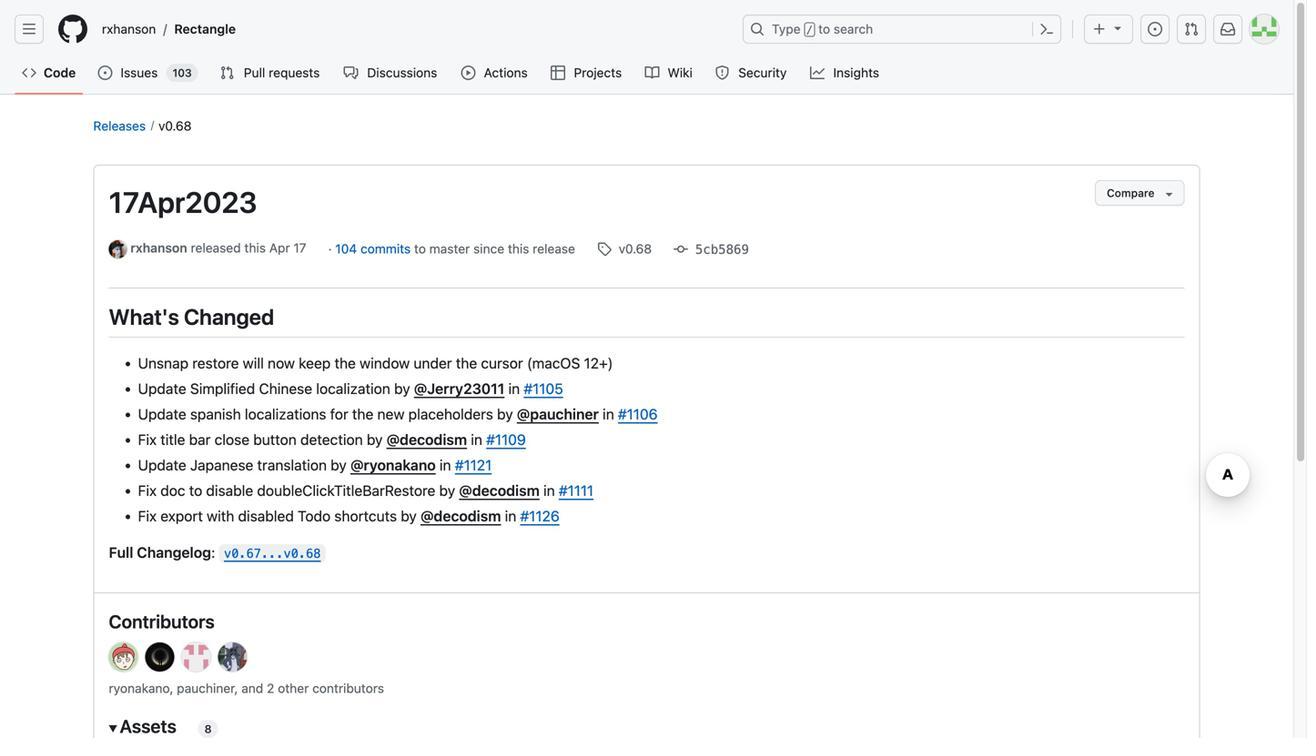 Task type: vqa. For each thing, say whether or not it's contained in the screenshot.
the use contextvar instead of threadlocal link related to use contextvar instead of threadlocal Test #895: Pull request #581 synchronize             by hramezani
no



Task type: describe. For each thing, give the bounding box(es) containing it.
will
[[243, 355, 264, 372]]

by right shortcuts
[[401, 508, 417, 525]]

code
[[44, 65, 76, 80]]

restore
[[192, 355, 239, 372]]

what's changed
[[109, 304, 274, 329]]

#1111 link
[[559, 482, 594, 499]]

5cb5869 link
[[674, 242, 749, 257]]

@decodism link for fix doc to disable doubleclicktitlebarrestore by
[[459, 482, 540, 499]]

@ryonakano image
[[109, 643, 138, 672]]

code link
[[15, 59, 83, 86]]

button
[[253, 431, 297, 448]]

5cb5869
[[695, 242, 749, 257]]

search
[[834, 21, 873, 36]]

unsnap restore will now keep the window under the cursor (macos 12+) update simplified chinese localization by @jerry23011 in #1105 update spanish localizations for the new placeholders by @pauchiner in #1106 fix title bar close button detection by @decodism in #1109 update japanese translation by @ryonakano in #1121 fix doc to disable doubleclicktitlebarrestore by @decodism in #1111 fix export with disabled todo shortcuts by @decodism in #1126
[[138, 355, 658, 525]]

tag image
[[597, 242, 612, 256]]

code image
[[22, 66, 36, 80]]

0 horizontal spatial v0.68
[[158, 118, 192, 133]]

close
[[215, 431, 249, 448]]

rxhanson for rxhanson released this apr 17
[[130, 240, 187, 255]]

#1126
[[520, 508, 560, 525]]

other
[[278, 681, 309, 696]]

contributors
[[109, 611, 215, 632]]

window
[[360, 355, 410, 372]]

full changelog : v0.67...v0.68
[[109, 544, 321, 561]]

issues
[[121, 65, 158, 80]]

#1121
[[455, 457, 492, 474]]

rxhanson for rxhanson / rectangle
[[102, 21, 156, 36]]

requests
[[269, 65, 320, 80]]

comment discussion image
[[344, 66, 358, 80]]

play image
[[461, 66, 475, 80]]

@pauchiner link
[[517, 406, 599, 423]]

triangle down image inside compare popup button
[[1162, 187, 1177, 201]]

0 vertical spatial rxhanson link
[[95, 15, 163, 44]]

1 update from the top
[[138, 380, 186, 397]]

changelog
[[137, 544, 211, 561]]

in up #1121
[[471, 431, 482, 448]]

notifications image
[[1221, 22, 1235, 36]]

the up @jerry23011
[[456, 355, 477, 372]]

since
[[473, 241, 504, 256]]

localizations
[[245, 406, 326, 423]]

unsnap
[[138, 355, 188, 372]]

keep
[[299, 355, 331, 372]]

spanish
[[190, 406, 241, 423]]

title
[[160, 431, 185, 448]]

japanese
[[190, 457, 253, 474]]

@decodism image
[[182, 643, 211, 672]]

#1105
[[524, 380, 563, 397]]

@jerry23011 image
[[218, 643, 247, 672]]

#1106 link
[[618, 406, 658, 423]]

plus image
[[1092, 22, 1107, 36]]

rectangle link
[[167, 15, 243, 44]]

detection
[[300, 431, 363, 448]]

#1111
[[559, 482, 594, 499]]

book image
[[645, 66, 660, 80]]

type
[[772, 21, 801, 36]]

commit image
[[674, 242, 688, 257]]

pull requests
[[244, 65, 320, 80]]

1 horizontal spatial v0.68 link
[[597, 239, 652, 258]]

1 this from the left
[[244, 240, 266, 255]]

17apr2023
[[109, 185, 257, 219]]

@jerry23011
[[414, 380, 505, 397]]

and
[[241, 681, 263, 696]]

commits
[[361, 241, 411, 256]]

2 this from the left
[[508, 241, 529, 256]]

todo
[[298, 508, 331, 525]]

disable
[[206, 482, 253, 499]]

insights link
[[803, 59, 888, 86]]

list containing rxhanson / rectangle
[[95, 15, 732, 44]]

v0.67...v0.68 link
[[219, 544, 326, 563]]

releases
[[93, 118, 146, 133]]

to inside unsnap restore will now keep the window under the cursor (macos 12+) update simplified chinese localization by @jerry23011 in #1105 update spanish localizations for the new placeholders by @pauchiner in #1106 fix title bar close button detection by @decodism in #1109 update japanese translation by @ryonakano in #1121 fix doc to disable doubleclicktitlebarrestore by @decodism in #1111 fix export with disabled todo shortcuts by @decodism in #1126
[[189, 482, 202, 499]]

#1106
[[618, 406, 658, 423]]

type / to search
[[772, 21, 873, 36]]

0 horizontal spatial v0.68 link
[[158, 118, 192, 133]]

by down the "#1121" link
[[439, 482, 455, 499]]

0 vertical spatial triangle down image
[[1111, 20, 1125, 35]]

projects link
[[544, 59, 631, 86]]

by up new
[[394, 380, 410, 397]]

master
[[429, 241, 470, 256]]

in left #1111 link
[[543, 482, 555, 499]]

table image
[[551, 66, 565, 80]]

pauchiner,
[[177, 681, 238, 696]]

command palette image
[[1040, 22, 1054, 36]]

by down detection
[[331, 457, 347, 474]]

#1109
[[486, 431, 526, 448]]

discussions
[[367, 65, 437, 80]]

changed
[[184, 304, 274, 329]]

1 vertical spatial @decodism
[[459, 482, 540, 499]]

translation
[[257, 457, 327, 474]]

compare button
[[1095, 180, 1185, 206]]

3 fix from the top
[[138, 508, 157, 525]]

#1109 link
[[486, 431, 526, 448]]

security
[[738, 65, 787, 80]]

new
[[377, 406, 405, 423]]

actions link
[[454, 59, 536, 86]]

/ for rxhanson
[[163, 21, 167, 36]]

0 vertical spatial to
[[818, 21, 830, 36]]

by up #1109 link
[[497, 406, 513, 423]]

in down "cursor"
[[508, 380, 520, 397]]

projects
[[574, 65, 622, 80]]

the up localization
[[335, 355, 356, 372]]

12+)
[[584, 355, 613, 372]]

· 104 commits to master           since this release
[[328, 241, 575, 256]]

by down new
[[367, 431, 383, 448]]

git pull request image for issue opened icon on the right of page
[[1184, 22, 1199, 36]]

ryonakano, pauchiner, and 2 other contributors
[[109, 681, 384, 696]]



Task type: locate. For each thing, give the bounding box(es) containing it.
fix left title
[[138, 431, 157, 448]]

rectangle
[[174, 21, 236, 36]]

0 vertical spatial rxhanson
[[102, 21, 156, 36]]

/ left the rectangle
[[163, 21, 167, 36]]

pull
[[244, 65, 265, 80]]

rxhanson up issues
[[102, 21, 156, 36]]

this
[[244, 240, 266, 255], [508, 241, 529, 256]]

104 commits link
[[335, 241, 414, 256]]

list
[[95, 15, 732, 44]]

doubleclicktitlebarrestore
[[257, 482, 435, 499]]

git pull request image for issue opened image
[[220, 66, 235, 80]]

rxhanson link up issues
[[95, 15, 163, 44]]

git pull request image left notifications icon
[[1184, 22, 1199, 36]]

in left #1106 link
[[603, 406, 614, 423]]

0 vertical spatial @decodism link
[[387, 431, 467, 448]]

shield image
[[715, 66, 730, 80]]

shortcuts
[[334, 508, 397, 525]]

1 vertical spatial git pull request image
[[220, 66, 235, 80]]

@decodism link for fix title bar close button detection by
[[387, 431, 467, 448]]

0 horizontal spatial this
[[244, 240, 266, 255]]

placeholders
[[408, 406, 493, 423]]

103
[[172, 66, 192, 79]]

2
[[267, 681, 274, 696]]

(macos
[[527, 355, 580, 372]]

3 update from the top
[[138, 457, 186, 474]]

/ for type
[[806, 24, 813, 36]]

rxhanson right @rxhanson icon
[[130, 240, 187, 255]]

1 vertical spatial v0.68 link
[[597, 239, 652, 258]]

bar
[[189, 431, 211, 448]]

contributors
[[312, 681, 384, 696]]

1 vertical spatial triangle down image
[[1162, 187, 1177, 201]]

@decodism
[[387, 431, 467, 448], [459, 482, 540, 499], [421, 508, 501, 525]]

rxhanson
[[102, 21, 156, 36], [130, 240, 187, 255]]

export
[[160, 508, 203, 525]]

v0.68 link down the 103
[[158, 118, 192, 133]]

rxhanson / rectangle
[[102, 21, 236, 36]]

0 horizontal spatial git pull request image
[[220, 66, 235, 80]]

@decodism link for fix export with disabled todo shortcuts by
[[421, 508, 501, 525]]

2 vertical spatial update
[[138, 457, 186, 474]]

1 vertical spatial rxhanson link
[[130, 240, 187, 255]]

8
[[205, 723, 212, 736]]

chinese
[[259, 380, 312, 397]]

to left master
[[414, 241, 426, 256]]

with
[[207, 508, 234, 525]]

rxhanson inside rxhanson / rectangle
[[102, 21, 156, 36]]

release
[[533, 241, 575, 256]]

wiki
[[668, 65, 693, 80]]

update down unsnap
[[138, 380, 186, 397]]

the right for
[[352, 406, 374, 423]]

0 horizontal spatial triangle down image
[[1111, 20, 1125, 35]]

1 vertical spatial to
[[414, 241, 426, 256]]

git pull request image left pull
[[220, 66, 235, 80]]

1 horizontal spatial triangle down image
[[1162, 187, 1177, 201]]

releases link
[[93, 118, 146, 133]]

ryonakano,
[[109, 681, 173, 696]]

discussions link
[[336, 59, 446, 86]]

0 vertical spatial @decodism
[[387, 431, 467, 448]]

1 vertical spatial fix
[[138, 482, 157, 499]]

homepage image
[[58, 15, 87, 44]]

@ryonakano
[[350, 457, 436, 474]]

2 horizontal spatial to
[[818, 21, 830, 36]]

triangle down image right compare
[[1162, 187, 1177, 201]]

to left search
[[818, 21, 830, 36]]

rxhanson link right @rxhanson icon
[[130, 240, 187, 255]]

the
[[335, 355, 356, 372], [456, 355, 477, 372], [352, 406, 374, 423]]

@pauchiner
[[517, 406, 599, 423]]

released
[[191, 240, 241, 255]]

localization
[[316, 380, 390, 397]]

0 vertical spatial git pull request image
[[1184, 22, 1199, 36]]

2 vertical spatial fix
[[138, 508, 157, 525]]

issue opened image
[[1148, 22, 1163, 36]]

2 update from the top
[[138, 406, 186, 423]]

wiki link
[[638, 59, 701, 86]]

·
[[328, 241, 332, 256]]

in left #1126 link
[[505, 508, 516, 525]]

triangle down image
[[1111, 20, 1125, 35], [1162, 187, 1177, 201]]

fix left doc
[[138, 482, 157, 499]]

:
[[211, 544, 215, 561]]

v0.68 inside v0.68 link
[[619, 241, 652, 256]]

actions
[[484, 65, 528, 80]]

git pull request image
[[1184, 22, 1199, 36], [220, 66, 235, 80]]

0 vertical spatial v0.68 link
[[158, 118, 192, 133]]

graph image
[[810, 66, 825, 80]]

update down title
[[138, 457, 186, 474]]

#1126 link
[[520, 508, 560, 525]]

1 vertical spatial @decodism link
[[459, 482, 540, 499]]

1 horizontal spatial v0.68
[[619, 241, 652, 256]]

insights
[[833, 65, 879, 80]]

/ inside type / to search
[[806, 24, 813, 36]]

compare
[[1107, 187, 1155, 199]]

@decodism link
[[387, 431, 467, 448], [459, 482, 540, 499], [421, 508, 501, 525]]

now
[[268, 355, 295, 372]]

0 horizontal spatial /
[[163, 21, 167, 36]]

@jerry23011 link
[[414, 380, 505, 397]]

in left #1121
[[440, 457, 451, 474]]

v0.68 right tag image
[[619, 241, 652, 256]]

rxhanson link
[[95, 15, 163, 44], [130, 240, 187, 255]]

to right doc
[[189, 482, 202, 499]]

pull requests link
[[213, 59, 329, 86]]

what's
[[109, 304, 179, 329]]

this right since
[[508, 241, 529, 256]]

full
[[109, 544, 133, 561]]

rxhanson released this apr 17
[[130, 240, 306, 255]]

1 fix from the top
[[138, 431, 157, 448]]

104
[[335, 241, 357, 256]]

v0.68 down the 103
[[158, 118, 192, 133]]

doc
[[160, 482, 185, 499]]

@pauchiner image
[[145, 643, 174, 672]]

1 vertical spatial update
[[138, 406, 186, 423]]

0 vertical spatial update
[[138, 380, 186, 397]]

0 horizontal spatial to
[[189, 482, 202, 499]]

/ inside rxhanson / rectangle
[[163, 21, 167, 36]]

#1121 link
[[455, 457, 492, 474]]

0 vertical spatial fix
[[138, 431, 157, 448]]

cursor
[[481, 355, 523, 372]]

this left apr
[[244, 240, 266, 255]]

0 vertical spatial v0.68
[[158, 118, 192, 133]]

1 horizontal spatial /
[[806, 24, 813, 36]]

@rxhanson image
[[109, 240, 127, 258]]

update up title
[[138, 406, 186, 423]]

1 vertical spatial v0.68
[[619, 241, 652, 256]]

apr
[[269, 240, 290, 255]]

disabled
[[238, 508, 294, 525]]

1 vertical spatial rxhanson
[[130, 240, 187, 255]]

fix left export
[[138, 508, 157, 525]]

fix
[[138, 431, 157, 448], [138, 482, 157, 499], [138, 508, 157, 525]]

v0.68 link left "commit" icon
[[597, 239, 652, 258]]

triangle down image right plus icon
[[1111, 20, 1125, 35]]

2 vertical spatial to
[[189, 482, 202, 499]]

2 fix from the top
[[138, 482, 157, 499]]

17
[[294, 240, 306, 255]]

git pull request image inside the pull requests link
[[220, 66, 235, 80]]

issue opened image
[[98, 66, 112, 80]]

under
[[414, 355, 452, 372]]

to
[[818, 21, 830, 36], [414, 241, 426, 256], [189, 482, 202, 499]]

in
[[508, 380, 520, 397], [603, 406, 614, 423], [471, 431, 482, 448], [440, 457, 451, 474], [543, 482, 555, 499], [505, 508, 516, 525]]

/ right the type
[[806, 24, 813, 36]]

1 horizontal spatial this
[[508, 241, 529, 256]]

1 horizontal spatial git pull request image
[[1184, 22, 1199, 36]]

v0.67...v0.68
[[224, 547, 321, 561]]

v0.68 link
[[158, 118, 192, 133], [597, 239, 652, 258]]

1 horizontal spatial to
[[414, 241, 426, 256]]

#1105 link
[[524, 380, 563, 397]]

2 vertical spatial @decodism
[[421, 508, 501, 525]]

2 vertical spatial @decodism link
[[421, 508, 501, 525]]

security link
[[708, 59, 796, 86]]

@ryonakano link
[[350, 457, 436, 474]]

for
[[330, 406, 348, 423]]



